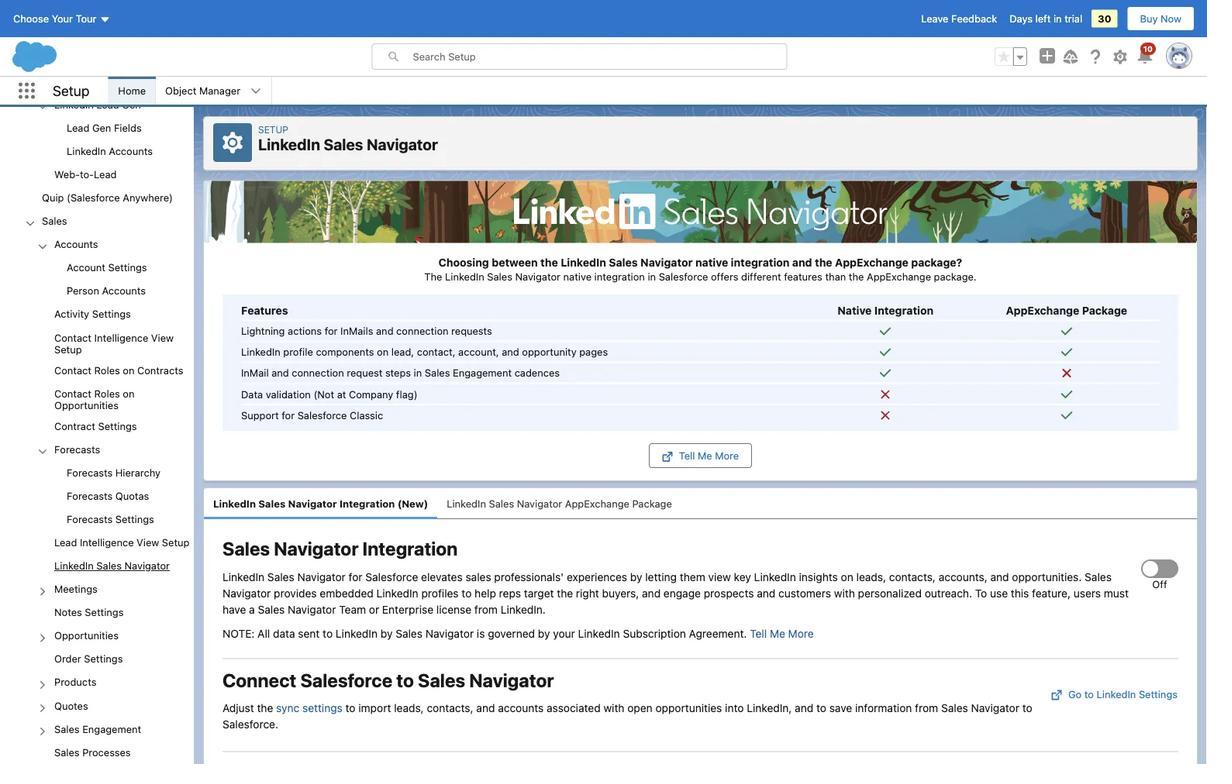 Task type: locate. For each thing, give the bounding box(es) containing it.
1 vertical spatial for
[[282, 410, 295, 421]]

validation
[[266, 389, 311, 400]]

1 horizontal spatial engagement
[[453, 367, 512, 379]]

1 horizontal spatial tell
[[750, 628, 767, 640]]

1 horizontal spatial leads,
[[857, 571, 887, 584]]

1 vertical spatial contact
[[54, 364, 92, 376]]

leads, right import
[[394, 702, 424, 715]]

account,
[[459, 346, 499, 358]]

1 vertical spatial contacts,
[[427, 702, 474, 715]]

forecasts down contract
[[54, 444, 100, 455]]

2 horizontal spatial in
[[1054, 13, 1063, 24]]

0 vertical spatial me
[[698, 450, 713, 462]]

1 horizontal spatial native
[[696, 256, 729, 269]]

1 horizontal spatial contacts,
[[890, 571, 936, 584]]

integration
[[875, 304, 934, 317], [340, 498, 395, 510], [363, 538, 458, 560]]

1 vertical spatial roles
[[94, 388, 120, 399]]

lead down linkedin accounts link
[[94, 169, 117, 180]]

group for accounts
[[0, 257, 194, 304]]

sales tree item
[[0, 211, 194, 765]]

have
[[223, 603, 246, 616]]

text success image for support for salesforce classic
[[1061, 410, 1074, 422]]

engagement up the processes
[[82, 724, 141, 735]]

appexchange package
[[1007, 304, 1128, 317]]

contact intelligence view setup link
[[54, 332, 194, 355]]

gen down 'linkedin lead gen' link
[[92, 122, 111, 134]]

with left open
[[604, 702, 625, 715]]

linkedin inside 'sales' tree item
[[54, 560, 94, 572]]

roles down contact roles on contracts link
[[94, 388, 120, 399]]

activity settings link
[[54, 309, 131, 323]]

person accounts link
[[67, 285, 146, 299]]

2 vertical spatial accounts
[[102, 285, 146, 297]]

gen down home
[[122, 99, 141, 110]]

0 horizontal spatial from
[[475, 603, 498, 616]]

0 horizontal spatial package
[[633, 498, 672, 510]]

leads, up the 'personalized'
[[857, 571, 887, 584]]

request
[[347, 367, 383, 379]]

0 vertical spatial from
[[475, 603, 498, 616]]

1 vertical spatial integration
[[595, 271, 645, 282]]

tour
[[76, 13, 97, 24]]

contract settings link
[[54, 420, 137, 434]]

1 horizontal spatial with
[[835, 587, 856, 600]]

by left your
[[538, 628, 550, 640]]

contacts, inside to import leads, contacts, and accounts associated with open opportunities into linkedin, and to save information from sales navigator to salesforce.
[[427, 702, 474, 715]]

1 vertical spatial integration
[[340, 498, 395, 510]]

salesforce down '(not'
[[298, 410, 347, 421]]

quip
[[42, 192, 64, 204]]

group containing accounts
[[0, 234, 194, 765]]

2 horizontal spatial by
[[631, 571, 643, 584]]

1 vertical spatial me
[[770, 628, 786, 640]]

provides
[[274, 587, 317, 600]]

sent
[[298, 628, 320, 640]]

salesforce up settings
[[301, 670, 393, 692]]

0 vertical spatial leads,
[[857, 571, 887, 584]]

setup inside contact intelligence view setup
[[54, 344, 82, 355]]

1 horizontal spatial me
[[770, 628, 786, 640]]

sales
[[324, 135, 363, 154], [42, 215, 67, 227], [609, 256, 638, 269], [487, 271, 513, 282], [425, 367, 450, 379], [259, 498, 286, 510], [489, 498, 514, 510], [223, 538, 270, 560], [96, 560, 122, 572], [268, 571, 295, 584], [1085, 571, 1112, 584], [258, 603, 285, 616], [396, 628, 423, 640], [418, 670, 466, 692], [942, 702, 969, 715], [54, 724, 80, 735], [54, 747, 80, 759]]

0 horizontal spatial native
[[564, 271, 592, 282]]

and left accounts
[[477, 702, 495, 715]]

0 horizontal spatial gen
[[92, 122, 111, 134]]

group for forecasts
[[0, 462, 194, 532]]

integration right 'native'
[[875, 304, 934, 317]]

0 horizontal spatial contacts,
[[427, 702, 474, 715]]

contacts, inside the linkedin sales navigator for salesforce elevates sales professionals' experiences by letting them view key linkedin insights on leads, contacts, accounts, and opportunities. sales navigator provides embedded linkedin profiles to help reps target the right buyers, and engage prospects and customers with personalized outreach. to use this feature, users must have a sales navigator team or enterprise license from linkedin.
[[890, 571, 936, 584]]

1 vertical spatial from
[[916, 702, 939, 715]]

intelligence for lead
[[80, 537, 134, 549]]

integration
[[731, 256, 790, 269], [595, 271, 645, 282]]

integration up elevates
[[363, 538, 458, 560]]

0 vertical spatial gen
[[122, 99, 141, 110]]

meetings
[[54, 584, 98, 595]]

use
[[991, 587, 1009, 600]]

quip (salesforce anywhere) link
[[42, 192, 173, 206]]

text success image down text error image
[[1061, 410, 1074, 422]]

navigator
[[367, 135, 438, 154], [641, 256, 693, 269], [516, 271, 561, 282], [288, 498, 337, 510], [517, 498, 563, 510], [274, 538, 359, 560], [125, 560, 170, 572], [298, 571, 346, 584], [223, 587, 271, 600], [288, 603, 336, 616], [426, 628, 474, 640], [470, 670, 554, 692], [972, 702, 1020, 715]]

forecasts quotas link
[[67, 490, 149, 504]]

2 vertical spatial integration
[[363, 538, 458, 560]]

sales inside setup linkedin sales navigator
[[324, 135, 363, 154]]

roles
[[94, 364, 120, 376], [94, 388, 120, 399]]

0 vertical spatial in
[[1054, 13, 1063, 24]]

intelligence down forecasts settings link
[[80, 537, 134, 549]]

1 contact from the top
[[54, 332, 92, 344]]

company
[[349, 389, 394, 400]]

by up buyers,
[[631, 571, 643, 584]]

them
[[680, 571, 706, 584]]

linkedin sales navigator integration (new) link
[[213, 498, 428, 510]]

forecasts up forecasts settings
[[67, 490, 113, 502]]

1 horizontal spatial integration
[[731, 256, 790, 269]]

forecasts for forecasts settings
[[67, 514, 113, 525]]

appexchange up text error image
[[1007, 304, 1080, 317]]

connect
[[223, 670, 297, 692]]

1 vertical spatial intelligence
[[80, 537, 134, 549]]

2 text error image from the top
[[880, 410, 892, 422]]

by
[[631, 571, 643, 584], [381, 628, 393, 640], [538, 628, 550, 640]]

group
[[0, 0, 194, 187], [995, 47, 1028, 66], [0, 117, 194, 164], [0, 234, 194, 765], [0, 257, 194, 304], [0, 462, 194, 532]]

2 vertical spatial for
[[349, 571, 363, 584]]

0 vertical spatial package
[[1083, 304, 1128, 317]]

accounts up account
[[54, 239, 98, 250]]

settings for order settings
[[84, 654, 123, 665]]

contact up contract
[[54, 388, 92, 399]]

1 horizontal spatial from
[[916, 702, 939, 715]]

tab list
[[204, 489, 1198, 520]]

the
[[541, 256, 558, 269], [815, 256, 833, 269], [849, 271, 865, 282], [557, 587, 573, 600], [257, 702, 273, 715]]

native
[[696, 256, 729, 269], [564, 271, 592, 282]]

0 vertical spatial text error image
[[880, 389, 892, 401]]

object
[[165, 85, 197, 97]]

by down enterprise
[[381, 628, 393, 640]]

settings inside accounts tree item
[[108, 262, 147, 274]]

components
[[316, 346, 374, 358]]

settings for contract settings
[[98, 420, 137, 432]]

view up the contracts
[[151, 332, 174, 344]]

contacts, up the 'personalized'
[[890, 571, 936, 584]]

view up linkedin sales navigator at the bottom left
[[137, 537, 159, 549]]

intelligence inside contact intelligence view setup
[[94, 332, 148, 344]]

account settings link
[[67, 262, 147, 276]]

accounts tree item
[[0, 234, 194, 304]]

contact inside contact intelligence view setup
[[54, 332, 92, 344]]

text success image
[[1061, 326, 1074, 338], [880, 347, 892, 359], [880, 368, 892, 380], [1061, 389, 1074, 401]]

from
[[475, 603, 498, 616], [916, 702, 939, 715]]

accounts down the account settings link
[[102, 285, 146, 297]]

engage
[[664, 587, 701, 600]]

and up validation
[[272, 367, 289, 379]]

lead up linkedin sales navigator tree item
[[54, 537, 77, 549]]

for
[[325, 325, 338, 337], [282, 410, 295, 421], [349, 571, 363, 584]]

quotes
[[54, 700, 88, 712]]

the right between
[[541, 256, 558, 269]]

contacts, down connect salesforce to sales navigator
[[427, 702, 474, 715]]

from down help
[[475, 603, 498, 616]]

view inside contact intelligence view setup
[[151, 332, 174, 344]]

1 roles from the top
[[94, 364, 120, 376]]

forecasts down forecasts quotas link
[[67, 514, 113, 525]]

2 horizontal spatial for
[[349, 571, 363, 584]]

setup
[[53, 82, 89, 99], [258, 124, 289, 135], [54, 344, 82, 355], [162, 537, 190, 549]]

1 vertical spatial more
[[789, 628, 814, 640]]

license
[[437, 603, 472, 616]]

0 horizontal spatial more
[[716, 450, 739, 462]]

view inside lead intelligence view setup link
[[137, 537, 159, 549]]

0 vertical spatial engagement
[[453, 367, 512, 379]]

2 roles from the top
[[94, 388, 120, 399]]

anywhere)
[[123, 192, 173, 204]]

0 horizontal spatial tell
[[679, 450, 695, 462]]

lead
[[96, 99, 119, 110], [67, 122, 89, 134], [94, 169, 117, 180], [54, 537, 77, 549]]

2 contact from the top
[[54, 364, 92, 376]]

in right steps
[[414, 367, 422, 379]]

1 vertical spatial leads,
[[394, 702, 424, 715]]

meetings link
[[54, 584, 98, 598]]

leads, inside the linkedin sales navigator for salesforce elevates sales professionals' experiences by letting them view key linkedin insights on leads, contacts, accounts, and opportunities. sales navigator provides embedded linkedin profiles to help reps target the right buyers, and engage prospects and customers with personalized outreach. to use this feature, users must have a sales navigator team or enterprise license from linkedin.
[[857, 571, 887, 584]]

0 horizontal spatial connection
[[292, 367, 344, 379]]

1 vertical spatial opportunities
[[54, 630, 119, 642]]

with down the insights at the bottom
[[835, 587, 856, 600]]

web-to-lead
[[54, 169, 117, 180]]

salesforce up enterprise
[[366, 571, 418, 584]]

0 horizontal spatial engagement
[[82, 724, 141, 735]]

1 vertical spatial text success image
[[1061, 347, 1074, 359]]

with
[[835, 587, 856, 600], [604, 702, 625, 715]]

linkedin sales navigator link
[[54, 560, 170, 574]]

leave feedback
[[922, 13, 998, 24]]

engagement
[[453, 367, 512, 379], [82, 724, 141, 735]]

with inside to import leads, contacts, and accounts associated with open opportunities into linkedin, and to save information from sales navigator to salesforce.
[[604, 702, 625, 715]]

in inside choosing between the linkedin sales navigator native integration and the appexchange package? the linkedin sales navigator native integration in salesforce offers different features than the appexchange package.
[[648, 271, 656, 282]]

with inside the linkedin sales navigator for salesforce elevates sales professionals' experiences by letting them view key linkedin insights on leads, contacts, accounts, and opportunities. sales navigator provides embedded linkedin profiles to help reps target the right buyers, and engage prospects and customers with personalized outreach. to use this feature, users must have a sales navigator team or enterprise license from linkedin.
[[835, 587, 856, 600]]

0 horizontal spatial with
[[604, 702, 625, 715]]

accounts link
[[54, 239, 98, 253]]

open
[[628, 702, 653, 715]]

1 vertical spatial in
[[648, 271, 656, 282]]

from right the information
[[916, 702, 939, 715]]

profiles
[[422, 587, 459, 600]]

for down validation
[[282, 410, 295, 421]]

1 horizontal spatial more
[[789, 628, 814, 640]]

opportunities
[[54, 399, 119, 411], [54, 630, 119, 642]]

quip (salesforce anywhere)
[[42, 192, 173, 204]]

2 vertical spatial text success image
[[1061, 410, 1074, 422]]

0 vertical spatial connection
[[397, 325, 449, 337]]

to-
[[80, 169, 94, 180]]

roles down contact intelligence view setup
[[94, 364, 120, 376]]

lightning
[[241, 325, 285, 337]]

and up use
[[991, 571, 1010, 584]]

accounts down fields
[[109, 145, 153, 157]]

opportunities.
[[1013, 571, 1083, 584]]

roles for opportunities
[[94, 388, 120, 399]]

0 vertical spatial contact
[[54, 332, 92, 344]]

1 opportunities from the top
[[54, 399, 119, 411]]

on down contact roles on contracts link
[[123, 388, 135, 399]]

0 vertical spatial more
[[716, 450, 739, 462]]

salesforce left offers
[[659, 271, 709, 282]]

2 vertical spatial in
[[414, 367, 422, 379]]

1 horizontal spatial by
[[538, 628, 550, 640]]

choosing between the linkedin sales navigator native integration and the appexchange package? the linkedin sales navigator native integration in salesforce offers different features than the appexchange package.
[[425, 256, 977, 282]]

navigator inside setup linkedin sales navigator
[[367, 135, 438, 154]]

0 vertical spatial with
[[835, 587, 856, 600]]

account
[[67, 262, 105, 274]]

connection up the linkedin profile components on lead, contact, account, and opportunity pages
[[397, 325, 449, 337]]

1 vertical spatial view
[[137, 537, 159, 549]]

and right account,
[[502, 346, 520, 358]]

forecasts down forecasts link
[[67, 467, 113, 479]]

tell inside linkedin sales navigator integration (new) tab panel
[[750, 628, 767, 640]]

text success image up text error image
[[1061, 347, 1074, 359]]

native up pages
[[564, 271, 592, 282]]

experiences
[[567, 571, 628, 584]]

text success image down native integration at the right top of the page
[[880, 326, 892, 338]]

settings inside "link"
[[85, 607, 124, 619]]

connection up '(not'
[[292, 367, 344, 379]]

1 horizontal spatial in
[[648, 271, 656, 282]]

for up the embedded
[[349, 571, 363, 584]]

0 vertical spatial tell
[[679, 450, 695, 462]]

in left offers
[[648, 271, 656, 282]]

target
[[524, 587, 554, 600]]

1 vertical spatial with
[[604, 702, 625, 715]]

0 vertical spatial view
[[151, 332, 174, 344]]

tell me more button
[[649, 444, 753, 469]]

contact down activity
[[54, 332, 92, 344]]

text success image
[[880, 326, 892, 338], [1061, 347, 1074, 359], [1061, 410, 1074, 422]]

integration inside tab list
[[340, 498, 395, 510]]

appexchange up than
[[836, 256, 909, 269]]

0 vertical spatial accounts
[[109, 145, 153, 157]]

forecasts
[[54, 444, 100, 455], [67, 467, 113, 479], [67, 490, 113, 502], [67, 514, 113, 525]]

1 horizontal spatial gen
[[122, 99, 141, 110]]

features
[[784, 271, 823, 282]]

the left right
[[557, 587, 573, 600]]

cadences
[[515, 367, 560, 379]]

Search Setup text field
[[413, 44, 787, 69]]

for inside the linkedin sales navigator for salesforce elevates sales professionals' experiences by letting them view key linkedin insights on leads, contacts, accounts, and opportunities. sales navigator provides embedded linkedin profiles to help reps target the right buyers, and engage prospects and customers with personalized outreach. to use this feature, users must have a sales navigator team or enterprise license from linkedin.
[[349, 571, 363, 584]]

1 vertical spatial gen
[[92, 122, 111, 134]]

native up offers
[[696, 256, 729, 269]]

accounts inside linkedin lead gen tree item
[[109, 145, 153, 157]]

text success image for linkedin profile components on lead, contact, account, and opportunity pages
[[1061, 347, 1074, 359]]

accounts for lead gen fields
[[109, 145, 153, 157]]

forecasts for forecasts hierarchy
[[67, 467, 113, 479]]

intelligence up contact roles on contracts at the left top of page
[[94, 332, 148, 344]]

all
[[258, 628, 270, 640]]

for up components
[[325, 325, 338, 337]]

0 vertical spatial intelligence
[[94, 332, 148, 344]]

sales inside to import leads, contacts, and accounts associated with open opportunities into linkedin, and to save information from sales navigator to salesforce.
[[942, 702, 969, 715]]

roles inside the contact roles on opportunities
[[94, 388, 120, 399]]

in right left
[[1054, 13, 1063, 24]]

engagement down account,
[[453, 367, 512, 379]]

0 horizontal spatial integration
[[595, 271, 645, 282]]

lead intelligence view setup link
[[54, 537, 190, 551]]

0 vertical spatial opportunities
[[54, 399, 119, 411]]

lead down 'linkedin lead gen' link
[[67, 122, 89, 134]]

note:
[[223, 628, 255, 640]]

0 vertical spatial contacts,
[[890, 571, 936, 584]]

contact inside the contact roles on opportunities
[[54, 388, 92, 399]]

contact inside contact roles on contracts link
[[54, 364, 92, 376]]

integration left (new)
[[340, 498, 395, 510]]

group containing lead gen fields
[[0, 117, 194, 164]]

group containing linkedin lead gen
[[0, 0, 194, 187]]

to inside the linkedin sales navigator for salesforce elevates sales professionals' experiences by letting them view key linkedin insights on leads, contacts, accounts, and opportunities. sales navigator provides embedded linkedin profiles to help reps target the right buyers, and engage prospects and customers with personalized outreach. to use this feature, users must have a sales navigator team or enterprise license from linkedin.
[[462, 587, 472, 600]]

settings for notes settings
[[85, 607, 124, 619]]

in
[[1054, 13, 1063, 24], [648, 271, 656, 282], [414, 367, 422, 379]]

opportunities up contract settings
[[54, 399, 119, 411]]

intelligence
[[94, 332, 148, 344], [80, 537, 134, 549]]

go to linkedin settings
[[1069, 689, 1178, 700]]

1 vertical spatial accounts
[[54, 239, 98, 250]]

3 contact from the top
[[54, 388, 92, 399]]

sales engagement
[[54, 724, 141, 735]]

0 vertical spatial for
[[325, 325, 338, 337]]

0 horizontal spatial leads,
[[394, 702, 424, 715]]

2 vertical spatial contact
[[54, 388, 92, 399]]

1 vertical spatial engagement
[[82, 724, 141, 735]]

0 horizontal spatial for
[[282, 410, 295, 421]]

hierarchy
[[115, 467, 161, 479]]

0 vertical spatial integration
[[731, 256, 790, 269]]

1 vertical spatial text error image
[[880, 410, 892, 422]]

1 vertical spatial connection
[[292, 367, 344, 379]]

settings inside forecasts tree item
[[115, 514, 154, 525]]

than
[[826, 271, 847, 282]]

on right the insights at the bottom
[[841, 571, 854, 584]]

opportunities down notes settings "link"
[[54, 630, 119, 642]]

linkedin profile components on lead, contact, account, and opportunity pages
[[241, 346, 608, 358]]

view for contact intelligence view setup
[[151, 332, 174, 344]]

group containing forecasts hierarchy
[[0, 462, 194, 532]]

text error image
[[880, 389, 892, 401], [880, 410, 892, 422]]

tell inside button
[[679, 450, 695, 462]]

contact up the contact roles on opportunities
[[54, 364, 92, 376]]

1 vertical spatial tell
[[750, 628, 767, 640]]

0 vertical spatial roles
[[94, 364, 120, 376]]

group containing account settings
[[0, 257, 194, 304]]

integration inside tab panel
[[363, 538, 458, 560]]

0 horizontal spatial me
[[698, 450, 713, 462]]

leads, inside to import leads, contacts, and accounts associated with open opportunities into linkedin, and to save information from sales navigator to salesforce.
[[394, 702, 424, 715]]

0 vertical spatial text success image
[[880, 326, 892, 338]]

settings inside 'link'
[[84, 654, 123, 665]]

salesforce.
[[223, 719, 279, 732]]

appexchange up experiences
[[565, 498, 630, 510]]

accounts for account settings
[[102, 285, 146, 297]]

and up features
[[793, 256, 813, 269]]

1 text error image from the top
[[880, 389, 892, 401]]



Task type: describe. For each thing, give the bounding box(es) containing it.
linkedin inside setup linkedin sales navigator
[[258, 135, 320, 154]]

opportunity
[[522, 346, 577, 358]]

note: all data sent to linkedin by sales navigator is governed by your linkedin subscription agreement. tell me more
[[223, 628, 814, 640]]

0 horizontal spatial by
[[381, 628, 393, 640]]

forecasts settings link
[[67, 514, 154, 528]]

contact,
[[417, 346, 456, 358]]

0 vertical spatial native
[[696, 256, 729, 269]]

on inside the linkedin sales navigator for salesforce elevates sales professionals' experiences by letting them view key linkedin insights on leads, contacts, accounts, and opportunities. sales navigator provides embedded linkedin profiles to help reps target the right buyers, and engage prospects and customers with personalized outreach. to use this feature, users must have a sales navigator team or enterprise license from linkedin.
[[841, 571, 854, 584]]

me inside tell me more button
[[698, 450, 713, 462]]

1 horizontal spatial package
[[1083, 304, 1128, 317]]

contact roles on opportunities link
[[54, 388, 194, 411]]

linkedin sales navigator appexchange package link
[[447, 498, 672, 510]]

linkedin logo image
[[514, 194, 888, 231]]

the right than
[[849, 271, 865, 282]]

contract
[[54, 420, 95, 432]]

roles for contracts
[[94, 364, 120, 376]]

setup inside setup linkedin sales navigator
[[258, 124, 289, 135]]

leave
[[922, 13, 949, 24]]

personalized
[[858, 587, 922, 600]]

at
[[337, 389, 346, 400]]

forecasts for forecasts quotas
[[67, 490, 113, 502]]

sales link
[[42, 215, 67, 229]]

insights
[[800, 571, 839, 584]]

to inside button
[[1085, 689, 1095, 700]]

group for sales
[[0, 234, 194, 765]]

and down letting
[[642, 587, 661, 600]]

1 horizontal spatial connection
[[397, 325, 449, 337]]

settings for account settings
[[108, 262, 147, 274]]

on left lead,
[[377, 346, 389, 358]]

lead inside 'sales' tree item
[[54, 537, 77, 549]]

subscription
[[623, 628, 686, 640]]

more inside button
[[716, 450, 739, 462]]

salesforce inside choosing between the linkedin sales navigator native integration and the appexchange package? the linkedin sales navigator native integration in salesforce offers different features than the appexchange package.
[[659, 271, 709, 282]]

linkedin sales navigator integration (new)
[[213, 498, 428, 510]]

more inside linkedin sales navigator integration (new) tab panel
[[789, 628, 814, 640]]

salesforce inside the linkedin sales navigator for salesforce elevates sales professionals' experiences by letting them view key linkedin insights on leads, contacts, accounts, and opportunities. sales navigator provides embedded linkedin profiles to help reps target the right buyers, and engage prospects and customers with personalized outreach. to use this feature, users must have a sales navigator team or enterprise license from linkedin.
[[366, 571, 418, 584]]

text error image for support for salesforce classic
[[880, 410, 892, 422]]

settings for forecasts settings
[[115, 514, 154, 525]]

intelligence for contact
[[94, 332, 148, 344]]

notes settings link
[[54, 607, 124, 621]]

sales inside tree item
[[96, 560, 122, 572]]

fields
[[114, 122, 142, 134]]

forecasts for forecasts link
[[54, 444, 100, 455]]

linkedin inside button
[[1097, 689, 1137, 700]]

features
[[241, 304, 288, 317]]

lead up the lead gen fields
[[96, 99, 119, 110]]

opportunities inside the contact roles on opportunities
[[54, 399, 119, 411]]

tab list containing linkedin sales navigator integration (new)
[[204, 489, 1198, 520]]

lead gen fields
[[67, 122, 142, 134]]

me inside linkedin sales navigator integration (new) tab panel
[[770, 628, 786, 640]]

reps
[[499, 587, 521, 600]]

forecasts quotas
[[67, 490, 149, 502]]

settings
[[303, 702, 343, 715]]

sales navigator integration
[[223, 538, 458, 560]]

linkedin sales navigator
[[54, 560, 170, 572]]

support
[[241, 410, 279, 421]]

notes
[[54, 607, 82, 619]]

and right linkedin,
[[795, 702, 814, 715]]

linkedin lead gen tree item
[[0, 94, 194, 164]]

opportunities
[[656, 702, 723, 715]]

linkedin sales navigator appexchange package
[[447, 498, 672, 510]]

contracts
[[137, 364, 184, 376]]

different
[[742, 271, 782, 282]]

linkedin,
[[747, 702, 792, 715]]

left
[[1036, 13, 1052, 24]]

(new)
[[398, 498, 428, 510]]

buy
[[1141, 13, 1159, 24]]

choose
[[13, 13, 49, 24]]

sales
[[466, 571, 492, 584]]

native
[[838, 304, 872, 317]]

navigator inside to import leads, contacts, and accounts associated with open opportunities into linkedin, and to save information from sales navigator to salesforce.
[[972, 702, 1020, 715]]

0 vertical spatial integration
[[875, 304, 934, 317]]

linkedin sales navigator tree item
[[0, 556, 194, 579]]

go to linkedin settings button
[[1051, 682, 1179, 707]]

contact for contact intelligence view setup
[[54, 332, 92, 344]]

embedded
[[320, 587, 374, 600]]

feature,
[[1033, 587, 1071, 600]]

the up than
[[815, 256, 833, 269]]

sync settings link
[[276, 702, 343, 715]]

team
[[339, 603, 366, 616]]

web-
[[54, 169, 80, 180]]

by inside the linkedin sales navigator for salesforce elevates sales professionals' experiences by letting them view key linkedin insights on leads, contacts, accounts, and opportunities. sales navigator provides embedded linkedin profiles to help reps target the right buyers, and engage prospects and customers with personalized outreach. to use this feature, users must have a sales navigator team or enterprise license from linkedin.
[[631, 571, 643, 584]]

group for linkedin lead gen
[[0, 117, 194, 164]]

sales engagement link
[[54, 724, 141, 738]]

from inside the linkedin sales navigator for salesforce elevates sales professionals' experiences by letting them view key linkedin insights on leads, contacts, accounts, and opportunities. sales navigator provides embedded linkedin profiles to help reps target the right buyers, and engage prospects and customers with personalized outreach. to use this feature, users must have a sales navigator team or enterprise license from linkedin.
[[475, 603, 498, 616]]

text error image for data validation (not at company flag)
[[880, 389, 892, 401]]

buyers,
[[603, 587, 640, 600]]

and up lead,
[[376, 325, 394, 337]]

forecasts tree item
[[0, 439, 194, 532]]

notes settings
[[54, 607, 124, 619]]

0 horizontal spatial in
[[414, 367, 422, 379]]

1 horizontal spatial for
[[325, 325, 338, 337]]

appexchange up native integration at the right top of the page
[[867, 271, 932, 282]]

engagement inside sales engagement link
[[82, 724, 141, 735]]

activity settings
[[54, 309, 131, 320]]

save
[[830, 702, 853, 715]]

forecasts hierarchy
[[67, 467, 161, 479]]

appexchange inside tab list
[[565, 498, 630, 510]]

is
[[477, 628, 485, 640]]

into
[[726, 702, 744, 715]]

adjust
[[223, 702, 254, 715]]

linkedin.
[[501, 603, 546, 616]]

products link
[[54, 677, 97, 691]]

the
[[425, 271, 443, 282]]

your
[[553, 628, 575, 640]]

contact for contact roles on contracts
[[54, 364, 92, 376]]

profile
[[283, 346, 313, 358]]

sync
[[276, 702, 300, 715]]

navigator inside tree item
[[125, 560, 170, 572]]

data
[[241, 389, 263, 400]]

setup link
[[258, 124, 289, 135]]

2 opportunities from the top
[[54, 630, 119, 642]]

inmail
[[241, 367, 269, 379]]

on down 'contact intelligence view setup' link
[[123, 364, 135, 376]]

lead,
[[392, 346, 414, 358]]

and right prospects
[[757, 587, 776, 600]]

text error image
[[1061, 368, 1074, 380]]

object manager link
[[156, 77, 250, 105]]

linkedin sales navigator for salesforce elevates sales professionals' experiences by letting them view key linkedin insights on leads, contacts, accounts, and opportunities. sales navigator provides embedded linkedin profiles to help reps target the right buyers, and engage prospects and customers with personalized outreach. to use this feature, users must have a sales navigator team or enterprise license from linkedin.
[[223, 571, 1130, 616]]

the inside the linkedin sales navigator for salesforce elevates sales professionals' experiences by letting them view key linkedin insights on leads, contacts, accounts, and opportunities. sales navigator provides embedded linkedin profiles to help reps target the right buyers, and engage prospects and customers with personalized outreach. to use this feature, users must have a sales navigator team or enterprise license from linkedin.
[[557, 587, 573, 600]]

settings for activity settings
[[92, 309, 131, 320]]

1 vertical spatial native
[[564, 271, 592, 282]]

settings inside button
[[1140, 689, 1178, 700]]

opportunities link
[[54, 630, 119, 644]]

activity
[[54, 309, 89, 320]]

linkedin sales navigator integration (new) tab panel
[[223, 520, 1179, 765]]

days
[[1010, 13, 1033, 24]]

data validation (not at company flag)
[[241, 389, 418, 400]]

information
[[856, 702, 913, 715]]

linkedin accounts link
[[67, 145, 153, 159]]

view for lead intelligence view setup
[[137, 537, 159, 549]]

contact roles on opportunities
[[54, 388, 135, 411]]

to import leads, contacts, and accounts associated with open opportunities into linkedin, and to save information from sales navigator to salesforce.
[[223, 702, 1033, 732]]

customers
[[779, 587, 832, 600]]

from inside to import leads, contacts, and accounts associated with open opportunities into linkedin, and to save information from sales navigator to salesforce.
[[916, 702, 939, 715]]

on inside the contact roles on opportunities
[[123, 388, 135, 399]]

1 vertical spatial package
[[633, 498, 672, 510]]

contact intelligence view setup
[[54, 332, 174, 355]]

inmail and connection request steps in sales engagement cadences
[[241, 367, 560, 379]]

sales processes
[[54, 747, 131, 759]]

native integration
[[838, 304, 934, 317]]

data
[[273, 628, 295, 640]]

flag)
[[396, 389, 418, 400]]

classic
[[350, 410, 383, 421]]

contact for contact roles on opportunities
[[54, 388, 92, 399]]

go
[[1069, 689, 1082, 700]]

your
[[52, 13, 73, 24]]

and inside choosing between the linkedin sales navigator native integration and the appexchange package? the linkedin sales navigator native integration in salesforce offers different features than the appexchange package.
[[793, 256, 813, 269]]

agreement.
[[689, 628, 747, 640]]

the up salesforce.
[[257, 702, 273, 715]]



Task type: vqa. For each thing, say whether or not it's contained in the screenshot.
bottommost in
yes



